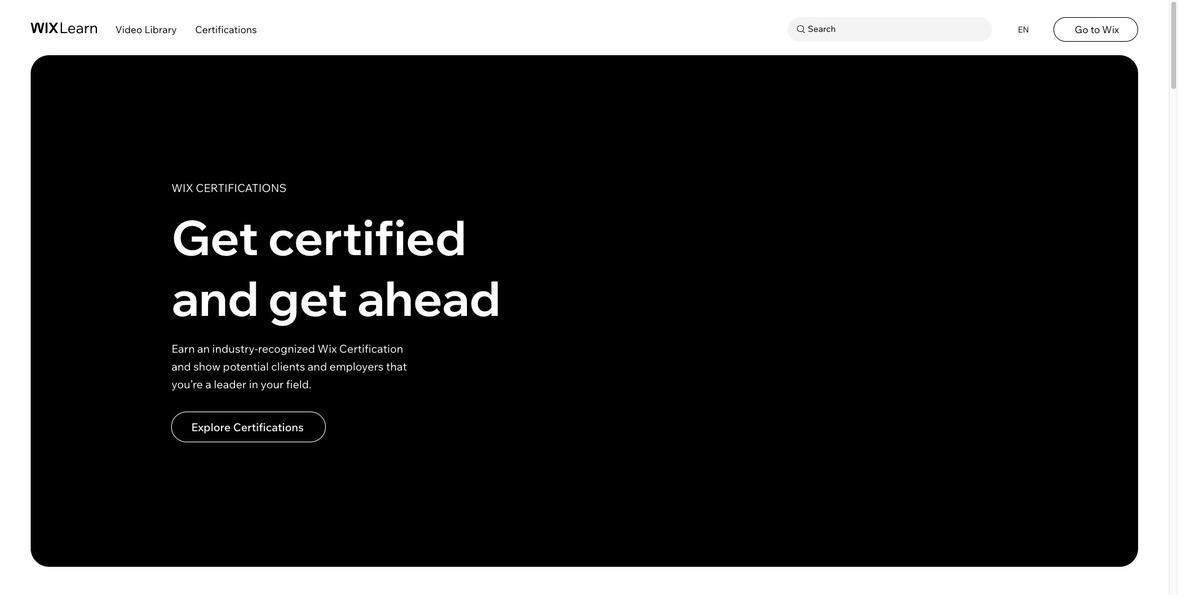 Task type: vqa. For each thing, say whether or not it's contained in the screenshot.
left Or
no



Task type: describe. For each thing, give the bounding box(es) containing it.
certified
[[268, 207, 467, 268]]

wix inside earn an industry-recognized wix certification and show potential clients and employers that you're a leader in your field.
[[318, 342, 337, 356]]

go
[[1076, 23, 1089, 35]]

show
[[194, 360, 221, 374]]

and up field.
[[308, 360, 327, 374]]

wix inside "link"
[[1103, 23, 1120, 35]]

and down the earn
[[172, 360, 191, 374]]

get
[[268, 268, 348, 329]]

field.
[[286, 377, 312, 392]]

explore
[[191, 421, 231, 435]]

that
[[386, 360, 407, 374]]

to
[[1091, 23, 1101, 35]]

video library link
[[115, 23, 177, 35]]

go to wix link
[[1054, 17, 1139, 42]]

and inside the get certified and get ahead
[[172, 268, 259, 329]]

earn an industry-recognized wix certification and show potential clients and employers that you're a leader in your field.
[[172, 342, 407, 392]]

1 vertical spatial certifications
[[233, 421, 304, 435]]

library
[[145, 23, 177, 35]]

wix
[[172, 181, 193, 195]]

leader
[[214, 377, 247, 392]]

0 vertical spatial certifications
[[195, 23, 257, 35]]



Task type: locate. For each thing, give the bounding box(es) containing it.
clients
[[271, 360, 305, 374]]

wix
[[1103, 23, 1120, 35], [318, 342, 337, 356]]

1 horizontal spatial wix
[[1103, 23, 1120, 35]]

ahead
[[357, 268, 501, 329]]

employers
[[330, 360, 384, 374]]

wix up employers
[[318, 342, 337, 356]]

en button
[[1011, 17, 1036, 42]]

video library
[[115, 23, 177, 35]]

industry-
[[212, 342, 258, 356]]

get certified and get ahead
[[172, 207, 501, 329]]

1 vertical spatial wix
[[318, 342, 337, 356]]

go to wix
[[1076, 23, 1120, 35]]

you're
[[172, 377, 203, 392]]

and
[[172, 268, 259, 329], [172, 360, 191, 374], [308, 360, 327, 374]]

get
[[172, 207, 259, 268]]

explore certifications link
[[172, 412, 326, 443]]

in
[[249, 377, 258, 392]]

en
[[1019, 24, 1030, 34]]

recognized
[[258, 342, 315, 356]]

menu bar containing video library
[[0, 0, 1170, 55]]

certification
[[339, 342, 404, 356]]

and up an
[[172, 268, 259, 329]]

earn
[[172, 342, 195, 356]]

0 vertical spatial wix
[[1103, 23, 1120, 35]]

0 horizontal spatial wix
[[318, 342, 337, 356]]

an
[[197, 342, 210, 356]]

certifications
[[195, 23, 257, 35], [233, 421, 304, 435]]

certifications link
[[195, 23, 257, 35]]

potential
[[223, 360, 269, 374]]

your
[[261, 377, 284, 392]]

video
[[115, 23, 142, 35]]

a
[[206, 377, 212, 392]]

menu bar
[[0, 0, 1170, 55]]

wix certifications
[[172, 181, 287, 195]]

wix right to
[[1103, 23, 1120, 35]]

certifications
[[196, 181, 287, 195]]

Search text field
[[805, 21, 990, 37]]

explore certifications
[[191, 421, 304, 435]]



